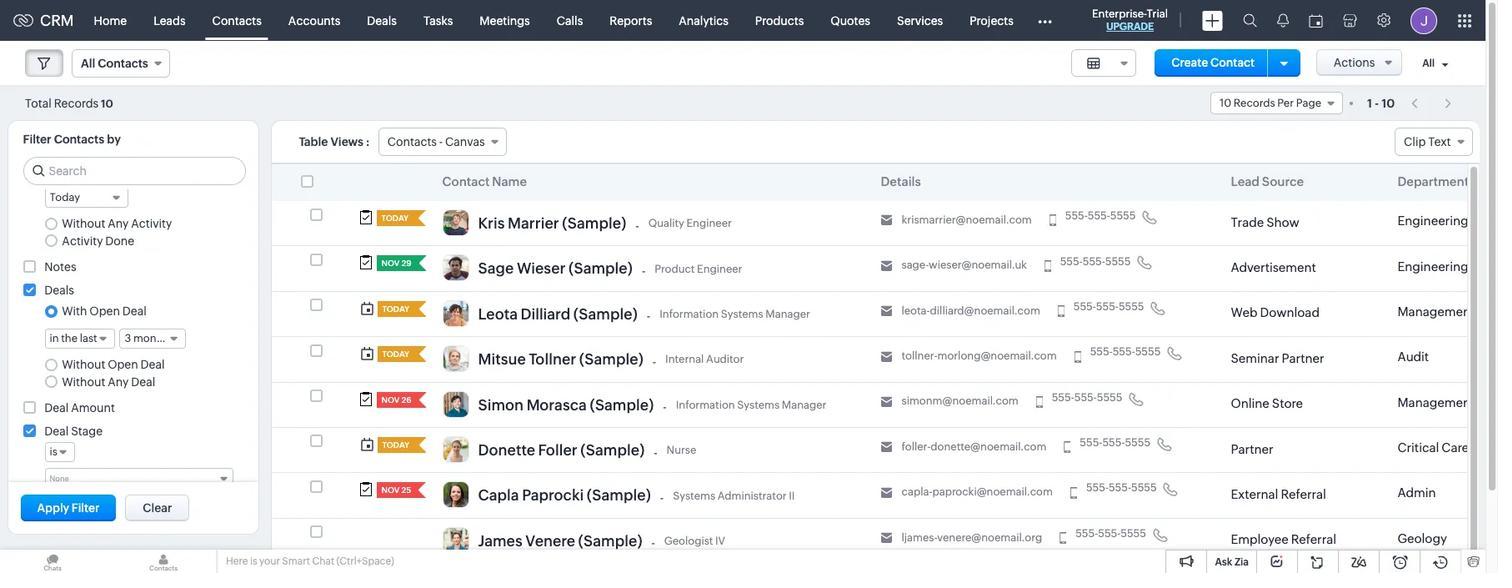 Task type: locate. For each thing, give the bounding box(es) containing it.
with
[[62, 304, 87, 318]]

3 without from the top
[[62, 375, 105, 388]]

management up audit
[[1398, 304, 1476, 319]]

Search text field
[[24, 158, 245, 184]]

all inside field
[[81, 57, 95, 70]]

systems administrator ii
[[673, 489, 795, 502]]

quality engineer
[[649, 217, 732, 230]]

tasks
[[424, 14, 453, 27]]

deal up 3
[[122, 304, 147, 318]]

nov 25 link
[[377, 482, 411, 498]]

product engineer
[[655, 262, 743, 275]]

(sample) right wieser
[[569, 260, 633, 277]]

search element
[[1234, 0, 1268, 41]]

- for sage wieser (sample)
[[642, 264, 646, 278]]

canvas profile image image for mitsue tollner (sample)
[[442, 345, 469, 372]]

0 vertical spatial manager
[[766, 308, 811, 320]]

(sample) for simon morasca (sample)
[[590, 396, 654, 413]]

deal for without any deal
[[131, 375, 155, 388]]

sage wieser (sample) link
[[478, 260, 633, 282]]

contacts inside field
[[98, 57, 148, 70]]

2 canvas profile image image from the top
[[442, 255, 469, 281]]

size image
[[1087, 56, 1101, 71]]

any
[[108, 217, 129, 231], [108, 375, 129, 388]]

5 canvas profile image image from the top
[[442, 391, 469, 417]]

trade
[[1232, 215, 1265, 229]]

1 vertical spatial referral
[[1292, 532, 1337, 547]]

7 icon_mail image from the top
[[881, 487, 893, 499]]

5 icon_mail image from the top
[[881, 396, 893, 408]]

0 vertical spatial referral
[[1282, 487, 1327, 501]]

(sample)
[[562, 214, 627, 232], [569, 260, 633, 277], [574, 305, 638, 323], [580, 350, 644, 368], [590, 396, 654, 413], [581, 441, 645, 459], [587, 486, 651, 504], [578, 532, 643, 549]]

referral for james venere (sample)
[[1292, 532, 1337, 547]]

contacts inside field
[[388, 135, 437, 148]]

1 - 10
[[1368, 96, 1396, 110]]

calls
[[557, 14, 583, 27]]

icon_mail image for mitsue tollner (sample)
[[881, 351, 893, 362]]

home
[[94, 14, 127, 27]]

- for leota dilliard (sample)
[[647, 310, 651, 323]]

ii
[[789, 489, 795, 502]]

today up 'nov 29' link
[[382, 214, 409, 223]]

1 vertical spatial none field
[[45, 468, 233, 489]]

0 horizontal spatial none field
[[45, 468, 233, 489]]

icon_mail image left leota- on the right of the page
[[881, 305, 893, 317]]

venere@noemail.org
[[938, 531, 1043, 543]]

canvas profile image image for kris marrier (sample)
[[442, 209, 469, 236]]

0 vertical spatial without
[[62, 217, 105, 231]]

0 vertical spatial systems
[[721, 308, 764, 320]]

crm link
[[13, 12, 74, 29]]

3 months
[[125, 332, 172, 345]]

partner down 'online'
[[1232, 442, 1274, 456]]

referral right employee
[[1292, 532, 1337, 547]]

open right with
[[90, 304, 120, 318]]

1 vertical spatial contact
[[442, 174, 490, 189]]

without for without any deal
[[62, 375, 105, 388]]

profile image
[[1411, 7, 1438, 34]]

today link up 'nov 26' link
[[377, 346, 412, 362]]

1 horizontal spatial filter
[[72, 501, 100, 515]]

kris marrier (sample)
[[478, 214, 627, 232]]

- for kris marrier (sample)
[[636, 219, 639, 232]]

referral
[[1282, 487, 1327, 501], [1292, 532, 1337, 547]]

icon_mail image left simonm@noemail.com link
[[881, 396, 893, 408]]

open up the without any deal on the left of page
[[108, 358, 138, 372]]

0 vertical spatial any
[[108, 217, 129, 231]]

activity
[[131, 217, 172, 231], [62, 234, 103, 247]]

1 vertical spatial information systems manager
[[676, 398, 827, 411]]

0 vertical spatial engineer
[[687, 217, 732, 230]]

- for mitsue tollner (sample)
[[653, 355, 657, 369]]

administrator
[[718, 489, 787, 502]]

1 horizontal spatial records
[[1234, 97, 1276, 109]]

canvas profile image image left sage
[[442, 255, 469, 281]]

accounts
[[288, 14, 341, 27]]

icon_mail image for leota dilliard (sample)
[[881, 305, 893, 317]]

information systems manager for simon morasca (sample)
[[676, 398, 827, 411]]

open for without
[[108, 358, 138, 372]]

1 horizontal spatial deals
[[367, 14, 397, 27]]

1 vertical spatial any
[[108, 375, 129, 388]]

information systems manager down auditor
[[676, 398, 827, 411]]

deal for with open deal
[[122, 304, 147, 318]]

10 Records Per Page field
[[1211, 92, 1344, 114]]

10 down create contact button
[[1220, 97, 1232, 109]]

sage-
[[902, 259, 929, 271]]

sage-wieser@noemail.uk link
[[902, 259, 1027, 272]]

3 months field
[[120, 329, 186, 349]]

canvas profile image image for simon morasca (sample)
[[442, 391, 469, 417]]

manager
[[766, 308, 811, 320], [782, 398, 827, 411]]

1 icon_mail image from the top
[[881, 215, 893, 226]]

0 vertical spatial information
[[660, 308, 719, 320]]

1 horizontal spatial contact
[[1211, 56, 1255, 69]]

activity up notes
[[62, 234, 103, 247]]

geologist iv
[[665, 535, 726, 547]]

canvas profile image image left kris
[[442, 209, 469, 236]]

1 management from the top
[[1398, 304, 1476, 319]]

today for donette foller (sample)
[[382, 440, 410, 449]]

engineer for kris marrier (sample)
[[687, 217, 732, 230]]

0 horizontal spatial is
[[50, 445, 57, 458]]

lead
[[1232, 174, 1260, 189]]

icon_mobile image
[[1050, 215, 1057, 226], [1045, 260, 1052, 272], [1058, 305, 1065, 317], [1075, 351, 1082, 362], [1037, 396, 1043, 408], [1065, 441, 1071, 453], [1071, 487, 1078, 499], [1060, 532, 1067, 544]]

icon_mail image left ljames-
[[881, 532, 893, 544]]

1 horizontal spatial none field
[[1071, 49, 1136, 77]]

systems for leota dilliard (sample)
[[721, 308, 764, 320]]

done
[[105, 234, 134, 247]]

records inside field
[[1234, 97, 1276, 109]]

0 horizontal spatial all
[[81, 57, 95, 70]]

systems
[[721, 308, 764, 320], [738, 398, 780, 411], [673, 489, 716, 502]]

1 vertical spatial without
[[62, 358, 105, 372]]

3 canvas profile image image from the top
[[442, 300, 469, 327]]

systems for simon morasca (sample)
[[738, 398, 780, 411]]

records for 10
[[1234, 97, 1276, 109]]

8 canvas profile image image from the top
[[442, 527, 469, 554]]

today link down 'nov 26' link
[[377, 437, 412, 453]]

deals left tasks "link"
[[367, 14, 397, 27]]

today link up 'nov 29' link
[[377, 210, 411, 226]]

0 vertical spatial filter
[[23, 133, 51, 146]]

systems up auditor
[[721, 308, 764, 320]]

download
[[1261, 306, 1320, 320]]

donette foller (sample) link
[[478, 441, 645, 463]]

None text field
[[50, 471, 212, 484]]

contact right create
[[1211, 56, 1255, 69]]

today up nov 25
[[382, 440, 410, 449]]

search image
[[1244, 13, 1258, 28]]

(sample) right tollner
[[580, 350, 644, 368]]

(sample) for james venere (sample)
[[578, 532, 643, 549]]

- inside field
[[439, 135, 443, 148]]

without up the deal amount
[[62, 375, 105, 388]]

analytics
[[679, 14, 729, 27]]

(sample) up sage wieser (sample)
[[562, 214, 627, 232]]

create menu element
[[1193, 0, 1234, 40]]

0 horizontal spatial contact
[[442, 174, 490, 189]]

dilliard@noemail.com
[[931, 304, 1041, 317]]

nov inside nov 25 'link'
[[382, 486, 400, 495]]

engineer right quality
[[687, 217, 732, 230]]

1 horizontal spatial partner
[[1282, 351, 1325, 365]]

simon
[[478, 396, 524, 413]]

0 vertical spatial activity
[[131, 217, 172, 231]]

none field up the clear
[[45, 468, 233, 489]]

without up the activity done
[[62, 217, 105, 231]]

deals down notes
[[44, 283, 74, 297]]

nov left 26
[[382, 395, 400, 404]]

0 vertical spatial deals
[[367, 14, 397, 27]]

0 vertical spatial information systems manager
[[660, 308, 811, 320]]

1 canvas profile image image from the top
[[442, 209, 469, 236]]

canvas profile image image for sage wieser (sample)
[[442, 255, 469, 281]]

10 right 1
[[1382, 96, 1396, 110]]

projects
[[970, 14, 1014, 27]]

canvas profile image image left "capla"
[[442, 481, 469, 508]]

1 vertical spatial is
[[250, 556, 257, 567]]

any down without open deal
[[108, 375, 129, 388]]

(sample) right venere
[[578, 532, 643, 549]]

total
[[25, 96, 52, 110]]

1 vertical spatial engineering
[[1398, 259, 1469, 273]]

engineer right product
[[697, 262, 743, 275]]

None field
[[1071, 49, 1136, 77], [45, 468, 233, 489]]

leota-
[[902, 304, 931, 317]]

2 vertical spatial systems
[[673, 489, 716, 502]]

profile element
[[1401, 0, 1448, 40]]

systems down auditor
[[738, 398, 780, 411]]

1 horizontal spatial all
[[1423, 58, 1435, 69]]

6 icon_mail image from the top
[[881, 441, 893, 453]]

nov left 25
[[382, 486, 400, 495]]

0 vertical spatial contact
[[1211, 56, 1255, 69]]

partner down download on the bottom
[[1282, 351, 1325, 365]]

filter
[[23, 133, 51, 146], [72, 501, 100, 515]]

0 horizontal spatial filter
[[23, 133, 51, 146]]

icon_mail image left foller-
[[881, 441, 893, 453]]

deal down 3 months "field"
[[141, 358, 165, 372]]

manager for leota dilliard (sample)
[[766, 308, 811, 320]]

icon_mail image for donette foller (sample)
[[881, 441, 893, 453]]

(sample) for mitsue tollner (sample)
[[580, 350, 644, 368]]

icon_mail image left tollner-
[[881, 351, 893, 362]]

icon_mail image for capla paprocki (sample)
[[881, 487, 893, 499]]

1 vertical spatial filter
[[72, 501, 100, 515]]

(sample) right dilliard
[[574, 305, 638, 323]]

table views :
[[299, 135, 370, 148]]

all down profile "image"
[[1423, 58, 1435, 69]]

deal up deal stage
[[44, 401, 69, 414]]

analytics link
[[666, 0, 742, 40]]

0 horizontal spatial records
[[54, 96, 99, 110]]

29
[[402, 259, 412, 268]]

0 horizontal spatial 10
[[101, 97, 113, 110]]

- for james venere (sample)
[[652, 537, 655, 550]]

filter down total
[[23, 133, 51, 146]]

1 vertical spatial activity
[[62, 234, 103, 247]]

2 vertical spatial nov
[[382, 486, 400, 495]]

canvas profile image image left mitsue
[[442, 345, 469, 372]]

here is your smart chat (ctrl+space)
[[226, 556, 394, 567]]

name
[[492, 174, 527, 189]]

0 vertical spatial management
[[1398, 304, 1476, 319]]

without down in the last field
[[62, 358, 105, 372]]

2 icon_mail image from the top
[[881, 260, 893, 272]]

tollner-
[[902, 350, 938, 362]]

1 vertical spatial partner
[[1232, 442, 1274, 456]]

1 vertical spatial open
[[108, 358, 138, 372]]

tollner-morlong@noemail.com link
[[902, 350, 1057, 363]]

filter right apply
[[72, 501, 100, 515]]

foller-
[[902, 440, 931, 453]]

today for mitsue tollner (sample)
[[382, 350, 410, 359]]

1 vertical spatial management
[[1398, 395, 1476, 409]]

0 vertical spatial none field
[[1071, 49, 1136, 77]]

records left per
[[1234, 97, 1276, 109]]

none field down upgrade in the top right of the page
[[1071, 49, 1136, 77]]

nov left 29 at top left
[[382, 259, 400, 268]]

1 any from the top
[[108, 217, 129, 231]]

1 horizontal spatial activity
[[131, 217, 172, 231]]

donette
[[478, 441, 536, 459]]

enterprise-
[[1093, 8, 1147, 20]]

0 vertical spatial engineering
[[1398, 214, 1469, 228]]

none field none
[[45, 468, 233, 489]]

external referral
[[1232, 487, 1327, 501]]

contacts right ":"
[[388, 135, 437, 148]]

(sample) for leota dilliard (sample)
[[574, 305, 638, 323]]

1 vertical spatial systems
[[738, 398, 780, 411]]

information systems manager for leota dilliard (sample)
[[660, 308, 811, 320]]

10
[[1382, 96, 1396, 110], [1220, 97, 1232, 109], [101, 97, 113, 110]]

All Contacts field
[[72, 49, 170, 78]]

3 icon_mail image from the top
[[881, 305, 893, 317]]

canvas profile image image left leota
[[442, 300, 469, 327]]

canvas profile image image for capla paprocki (sample)
[[442, 481, 469, 508]]

8 icon_mail image from the top
[[881, 532, 893, 544]]

employee referral
[[1232, 532, 1337, 547]]

10 up by
[[101, 97, 113, 110]]

icon_mail image left "capla-"
[[881, 487, 893, 499]]

open for with
[[90, 304, 120, 318]]

1 horizontal spatial 10
[[1220, 97, 1232, 109]]

2 nov from the top
[[382, 395, 400, 404]]

2 engineering from the top
[[1398, 259, 1469, 273]]

(sample) right paprocki
[[587, 486, 651, 504]]

7 canvas profile image image from the top
[[442, 481, 469, 508]]

seminar partner
[[1232, 351, 1325, 365]]

contacts left by
[[54, 133, 104, 146]]

nov 29
[[382, 259, 412, 268]]

icon_mail image left the sage-
[[881, 260, 893, 272]]

canvas profile image image left donette
[[442, 436, 469, 463]]

0 vertical spatial open
[[90, 304, 120, 318]]

2 without from the top
[[62, 358, 105, 372]]

1 without from the top
[[62, 217, 105, 231]]

canvas profile image image left james at the bottom left of page
[[442, 527, 469, 554]]

3 nov from the top
[[382, 486, 400, 495]]

systems up geologist iv on the bottom left
[[673, 489, 716, 502]]

1 vertical spatial nov
[[382, 395, 400, 404]]

icon_mail image
[[881, 215, 893, 226], [881, 260, 893, 272], [881, 305, 893, 317], [881, 351, 893, 362], [881, 396, 893, 408], [881, 441, 893, 453], [881, 487, 893, 499], [881, 532, 893, 544]]

(sample) for capla paprocki (sample)
[[587, 486, 651, 504]]

1 engineering from the top
[[1398, 214, 1469, 228]]

1 horizontal spatial is
[[250, 556, 257, 567]]

(sample) right morasca on the bottom
[[590, 396, 654, 413]]

table
[[299, 135, 328, 148]]

1 vertical spatial engineer
[[697, 262, 743, 275]]

clip
[[1405, 135, 1427, 148]]

deal for without open deal
[[141, 358, 165, 372]]

deal down without open deal
[[131, 375, 155, 388]]

foller-donette@noemail.com
[[902, 440, 1047, 453]]

(sample) right foller
[[581, 441, 645, 459]]

all contacts
[[81, 57, 148, 70]]

0 vertical spatial is
[[50, 445, 57, 458]]

10 inside total records 10
[[101, 97, 113, 110]]

simon morasca (sample)
[[478, 396, 654, 413]]

2 vertical spatial without
[[62, 375, 105, 388]]

is inside "field"
[[50, 445, 57, 458]]

today for leota dilliard (sample)
[[382, 304, 410, 313]]

1 nov from the top
[[382, 259, 400, 268]]

0 vertical spatial partner
[[1282, 351, 1325, 365]]

4 canvas profile image image from the top
[[442, 345, 469, 372]]

meetings
[[480, 14, 530, 27]]

capla paprocki (sample) link
[[478, 486, 651, 508]]

calendar image
[[1310, 14, 1324, 27]]

contacts link
[[199, 0, 275, 40]]

without any activity
[[62, 217, 172, 231]]

external
[[1232, 487, 1279, 501]]

management
[[1398, 304, 1476, 319], [1398, 395, 1476, 409]]

products
[[756, 14, 804, 27]]

records up filter contacts by
[[54, 96, 99, 110]]

services link
[[884, 0, 957, 40]]

navigation
[[1404, 91, 1461, 115]]

1 vertical spatial manager
[[782, 398, 827, 411]]

simonm@noemail.com
[[902, 395, 1019, 407]]

4 icon_mail image from the top
[[881, 351, 893, 362]]

today link down 'nov 29' link
[[377, 301, 412, 317]]

contacts
[[212, 14, 262, 27], [98, 57, 148, 70], [54, 133, 104, 146], [388, 135, 437, 148]]

none field size
[[1071, 49, 1136, 77]]

0 horizontal spatial activity
[[62, 234, 103, 247]]

canvas profile image image left simon
[[442, 391, 469, 417]]

information systems manager up auditor
[[660, 308, 811, 320]]

any for deal
[[108, 375, 129, 388]]

contact down canvas
[[442, 174, 490, 189]]

reports link
[[597, 0, 666, 40]]

any up done
[[108, 217, 129, 231]]

james venere (sample) link
[[478, 532, 643, 554]]

trade show
[[1232, 215, 1300, 229]]

0 horizontal spatial deals
[[44, 283, 74, 297]]

today up nov 26
[[382, 350, 410, 359]]

contacts down home link
[[98, 57, 148, 70]]

is left your
[[250, 556, 257, 567]]

activity up done
[[131, 217, 172, 231]]

Other Modules field
[[1027, 7, 1063, 34]]

leota dilliard (sample) link
[[478, 305, 638, 327]]

geology
[[1398, 531, 1448, 545]]

Contacts - Canvas field
[[378, 128, 507, 156]]

create
[[1172, 56, 1209, 69]]

contact inside button
[[1211, 56, 1255, 69]]

contacts right leads link
[[212, 14, 262, 27]]

2 management from the top
[[1398, 395, 1476, 409]]

products link
[[742, 0, 818, 40]]

2 horizontal spatial 10
[[1382, 96, 1396, 110]]

6 canvas profile image image from the top
[[442, 436, 469, 463]]

create menu image
[[1203, 10, 1224, 30]]

months
[[133, 332, 172, 345]]

today up the activity done
[[50, 191, 80, 204]]

nov inside 'nov 26' link
[[382, 395, 400, 404]]

is down deal stage
[[50, 445, 57, 458]]

paprocki
[[522, 486, 584, 504]]

information up internal
[[660, 308, 719, 320]]

0 vertical spatial nov
[[382, 259, 400, 268]]

upgrade
[[1107, 21, 1154, 33]]

today link for mitsue tollner (sample)
[[377, 346, 412, 362]]

web download
[[1232, 306, 1320, 320]]

information down internal auditor
[[676, 398, 735, 411]]

chats image
[[0, 550, 105, 573]]

nov inside 'nov 29' link
[[382, 259, 400, 268]]

today down nov 29
[[382, 304, 410, 313]]

auditor
[[707, 353, 744, 366]]

all
[[81, 57, 95, 70], [1423, 58, 1435, 69]]

icon_mail image down details
[[881, 215, 893, 226]]

your
[[259, 556, 280, 567]]

referral right external
[[1282, 487, 1327, 501]]

canvas profile image image
[[442, 209, 469, 236], [442, 255, 469, 281], [442, 300, 469, 327], [442, 345, 469, 372], [442, 391, 469, 417], [442, 436, 469, 463], [442, 481, 469, 508], [442, 527, 469, 554]]

today link for leota dilliard (sample)
[[377, 301, 412, 317]]

nov for sage
[[382, 259, 400, 268]]

all up total records 10
[[81, 57, 95, 70]]

1 vertical spatial information
[[676, 398, 735, 411]]

management up critical care unit
[[1398, 395, 1476, 409]]

2 any from the top
[[108, 375, 129, 388]]

simon morasca (sample) link
[[478, 396, 654, 418]]

all for all contacts
[[81, 57, 95, 70]]



Task type: vqa. For each thing, say whether or not it's contained in the screenshot.


Task type: describe. For each thing, give the bounding box(es) containing it.
source
[[1263, 174, 1305, 189]]

canvas profile image image for donette foller (sample)
[[442, 436, 469, 463]]

contacts image
[[111, 550, 216, 573]]

views
[[331, 135, 364, 148]]

clip text
[[1405, 135, 1452, 148]]

engineering for kris marrier (sample)
[[1398, 214, 1469, 228]]

:
[[366, 135, 370, 148]]

stage
[[71, 424, 103, 438]]

show
[[1267, 215, 1300, 229]]

10 inside 10 records per page field
[[1220, 97, 1232, 109]]

quotes link
[[818, 0, 884, 40]]

create contact button
[[1156, 49, 1272, 77]]

calls link
[[544, 0, 597, 40]]

nov for simon
[[382, 395, 400, 404]]

(sample) for sage wieser (sample)
[[569, 260, 633, 277]]

admin
[[1398, 486, 1437, 500]]

without for without open deal
[[62, 358, 105, 372]]

sage
[[478, 260, 514, 277]]

is field
[[45, 442, 75, 462]]

25
[[402, 486, 411, 495]]

zia
[[1235, 556, 1249, 568]]

store
[[1273, 396, 1304, 411]]

referral for capla paprocki (sample)
[[1282, 487, 1327, 501]]

dilliard
[[521, 305, 571, 323]]

without open deal
[[62, 358, 165, 372]]

wieser@noemail.uk
[[929, 259, 1027, 271]]

morlong@noemail.com
[[938, 350, 1057, 362]]

nov 26 link
[[377, 392, 412, 407]]

today link for donette foller (sample)
[[377, 437, 412, 453]]

critical
[[1398, 440, 1440, 455]]

engineering for sage wieser (sample)
[[1398, 259, 1469, 273]]

advertisement
[[1232, 260, 1317, 274]]

icon_mail image for simon morasca (sample)
[[881, 396, 893, 408]]

(sample) for kris marrier (sample)
[[562, 214, 627, 232]]

nov 29 link
[[377, 256, 412, 271]]

signals image
[[1278, 13, 1290, 28]]

today inside field
[[50, 191, 80, 204]]

the
[[61, 332, 78, 345]]

seminar
[[1232, 351, 1280, 365]]

without for without any activity
[[62, 217, 105, 231]]

leota
[[478, 305, 518, 323]]

management for leota dilliard (sample)
[[1398, 304, 1476, 319]]

online store
[[1232, 396, 1304, 411]]

all for all
[[1423, 58, 1435, 69]]

nov 26
[[382, 395, 412, 404]]

donette foller (sample)
[[478, 441, 645, 459]]

(sample) for donette foller (sample)
[[581, 441, 645, 459]]

notes
[[44, 260, 76, 273]]

james venere (sample)
[[478, 532, 643, 549]]

nurse
[[667, 444, 697, 456]]

Clip Text field
[[1396, 128, 1473, 156]]

1 vertical spatial deals
[[44, 283, 74, 297]]

simonm@noemail.com link
[[902, 395, 1019, 408]]

10 for 1 - 10
[[1382, 96, 1396, 110]]

canvas profile image image for leota dilliard (sample)
[[442, 300, 469, 327]]

engineer for sage wieser (sample)
[[697, 262, 743, 275]]

capla-paprocki@noemail.com link
[[902, 486, 1053, 499]]

without any deal
[[62, 375, 155, 388]]

home link
[[81, 0, 140, 40]]

iv
[[716, 535, 726, 547]]

canvas
[[445, 135, 485, 148]]

10 for total records 10
[[101, 97, 113, 110]]

canvas profile image image for james venere (sample)
[[442, 527, 469, 554]]

information for leota dilliard (sample)
[[660, 308, 719, 320]]

projects link
[[957, 0, 1027, 40]]

icon_mail image for kris marrier (sample)
[[881, 215, 893, 226]]

amount
[[71, 401, 115, 414]]

ask
[[1216, 556, 1233, 568]]

tollner-morlong@noemail.com
[[902, 350, 1057, 362]]

information for simon morasca (sample)
[[676, 398, 735, 411]]

critical care unit
[[1398, 440, 1496, 455]]

filter contacts by
[[23, 133, 121, 146]]

any for activity
[[108, 217, 129, 231]]

with open deal
[[62, 304, 147, 318]]

icon_mail image for sage wieser (sample)
[[881, 260, 893, 272]]

nov 25
[[382, 486, 411, 495]]

apply filter
[[37, 501, 100, 515]]

quality
[[649, 217, 685, 230]]

kris
[[478, 214, 505, 232]]

deal up is "field"
[[44, 424, 69, 438]]

crm
[[40, 12, 74, 29]]

deal amount
[[44, 401, 115, 414]]

create contact
[[1172, 56, 1255, 69]]

- for donette foller (sample)
[[654, 446, 658, 459]]

in the last
[[50, 332, 97, 345]]

- for capla paprocki (sample)
[[660, 491, 664, 505]]

3
[[125, 332, 131, 345]]

today link for kris marrier (sample)
[[377, 210, 411, 226]]

today for kris marrier (sample)
[[382, 214, 409, 223]]

services
[[897, 14, 944, 27]]

0 horizontal spatial partner
[[1232, 442, 1274, 456]]

krismarrier@noemail.com link
[[902, 214, 1032, 227]]

tollner
[[529, 350, 577, 368]]

contacts inside "link"
[[212, 14, 262, 27]]

web
[[1232, 306, 1258, 320]]

foller
[[538, 441, 578, 459]]

by
[[107, 133, 121, 146]]

Today field
[[45, 188, 128, 208]]

in the last field
[[45, 329, 115, 349]]

details
[[881, 174, 922, 189]]

nov for capla
[[382, 486, 400, 495]]

signals element
[[1268, 0, 1300, 41]]

in
[[50, 332, 59, 345]]

online
[[1232, 396, 1270, 411]]

geologist
[[665, 535, 713, 547]]

ljames-venere@noemail.org
[[902, 531, 1043, 543]]

1
[[1368, 96, 1373, 110]]

icon_mail image for james venere (sample)
[[881, 532, 893, 544]]

lead source
[[1232, 174, 1305, 189]]

manager for simon morasca (sample)
[[782, 398, 827, 411]]

- for simon morasca (sample)
[[663, 401, 667, 414]]

sage-wieser@noemail.uk
[[902, 259, 1027, 271]]

quotes
[[831, 14, 871, 27]]

reports
[[610, 14, 652, 27]]

activity done
[[62, 234, 134, 247]]

management for simon morasca (sample)
[[1398, 395, 1476, 409]]

deals link
[[354, 0, 410, 40]]

venere
[[526, 532, 576, 549]]

marrier
[[508, 214, 560, 232]]

ljames-venere@noemail.org link
[[902, 531, 1043, 544]]

filter inside button
[[72, 501, 100, 515]]

records for total
[[54, 96, 99, 110]]

donette@noemail.com
[[931, 440, 1047, 453]]



